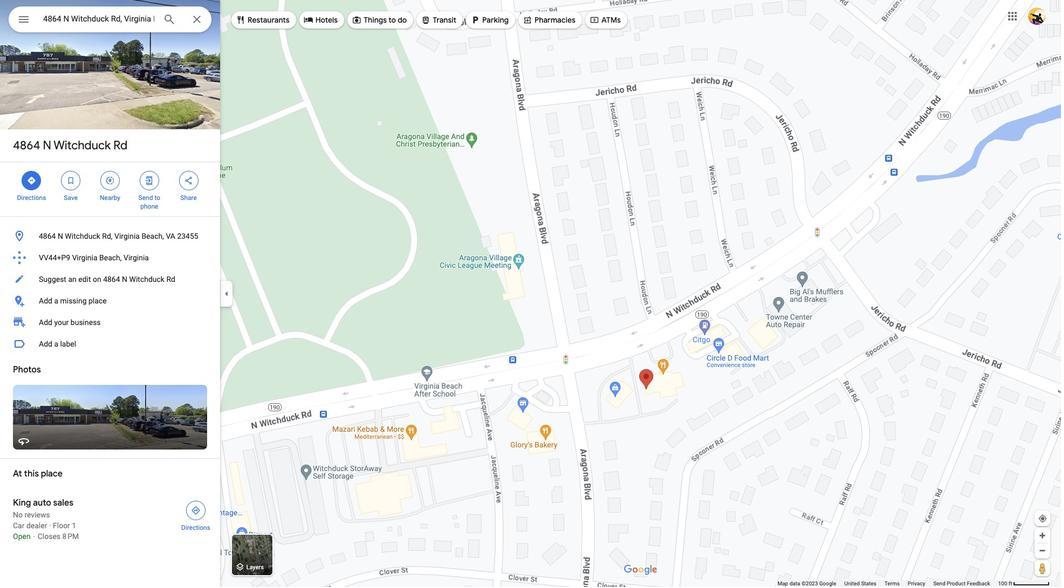 Task type: vqa. For each thing, say whether or not it's contained in the screenshot.


Task type: locate. For each thing, give the bounding box(es) containing it.
0 vertical spatial a
[[54, 297, 58, 305]]


[[184, 175, 193, 187]]

0 vertical spatial to
[[389, 15, 396, 25]]

send inside send to phone
[[138, 194, 153, 202]]

4864 N Witchduck Rd, Virginia Beach, VA 23455 field
[[9, 6, 212, 32]]

beach,
[[142, 232, 164, 241], [99, 254, 122, 262]]

4864 n witchduck rd, virginia beach, va 23455 button
[[0, 226, 220, 247]]

1 vertical spatial rd
[[166, 275, 175, 284]]

things
[[364, 15, 387, 25]]

0 vertical spatial add
[[39, 297, 52, 305]]

2 vertical spatial add
[[39, 340, 52, 349]]

0 vertical spatial beach,
[[142, 232, 164, 241]]

 pharmacies
[[523, 14, 576, 26]]

1 vertical spatial place
[[41, 469, 63, 480]]

add a label button
[[0, 333, 220, 355]]

0 horizontal spatial rd
[[113, 138, 127, 153]]

2 vertical spatial n
[[122, 275, 127, 284]]

add
[[39, 297, 52, 305], [39, 318, 52, 327], [39, 340, 52, 349]]

footer
[[778, 581, 998, 588]]

suggest an edit on 4864 n witchduck rd
[[39, 275, 175, 284]]

0 horizontal spatial to
[[155, 194, 160, 202]]

directions inside actions for 4864 n witchduck rd region
[[17, 194, 46, 202]]

3 add from the top
[[39, 340, 52, 349]]

zoom in image
[[1039, 532, 1047, 540]]

place right this on the bottom
[[41, 469, 63, 480]]

1 horizontal spatial send
[[933, 581, 946, 587]]

directions image
[[191, 506, 201, 516]]

0 vertical spatial n
[[43, 138, 51, 153]]

parking
[[482, 15, 509, 25]]

add left your
[[39, 318, 52, 327]]

add down 'suggest'
[[39, 297, 52, 305]]

4864 n witchduck rd main content
[[0, 0, 220, 588]]

1 vertical spatial n
[[58, 232, 63, 241]]

send inside button
[[933, 581, 946, 587]]

rd inside button
[[166, 275, 175, 284]]

witchduck for rd
[[54, 138, 111, 153]]

to
[[389, 15, 396, 25], [155, 194, 160, 202]]

0 horizontal spatial directions
[[17, 194, 46, 202]]

witchduck
[[54, 138, 111, 153], [65, 232, 100, 241], [129, 275, 165, 284]]

1 vertical spatial 4864
[[39, 232, 56, 241]]

·
[[49, 522, 51, 530]]

1 vertical spatial beach,
[[99, 254, 122, 262]]

0 vertical spatial place
[[88, 297, 107, 305]]

4864 inside "4864 n witchduck rd, virginia beach, va 23455" button
[[39, 232, 56, 241]]

photos
[[13, 365, 41, 376]]

rd up 
[[113, 138, 127, 153]]

1 horizontal spatial place
[[88, 297, 107, 305]]

1 horizontal spatial directions
[[181, 524, 210, 532]]

4864 right the on
[[103, 275, 120, 284]]

terms
[[885, 581, 900, 587]]

footer containing map data ©2023 google
[[778, 581, 998, 588]]

100
[[998, 581, 1008, 587]]

2 a from the top
[[54, 340, 58, 349]]

add for add your business
[[39, 318, 52, 327]]

directions
[[17, 194, 46, 202], [181, 524, 210, 532]]

united states button
[[845, 581, 877, 588]]

1 horizontal spatial n
[[58, 232, 63, 241]]

reviews
[[25, 511, 50, 520]]

directions button
[[175, 498, 217, 533]]

2 horizontal spatial n
[[122, 275, 127, 284]]

0 vertical spatial rd
[[113, 138, 127, 153]]

edit
[[78, 275, 91, 284]]

data
[[790, 581, 800, 587]]

witchduck up add a missing place button
[[129, 275, 165, 284]]

to up phone
[[155, 194, 160, 202]]

google
[[819, 581, 836, 587]]

beach, left va
[[142, 232, 164, 241]]

a
[[54, 297, 58, 305], [54, 340, 58, 349]]

king auto sales no reviews car dealer · floor 1 open ⋅ closes 8 pm
[[13, 498, 79, 541]]

a for missing
[[54, 297, 58, 305]]

directions down 
[[17, 194, 46, 202]]

hotels
[[315, 15, 338, 25]]

1 vertical spatial to
[[155, 194, 160, 202]]

 things to do
[[352, 14, 407, 26]]

add your business
[[39, 318, 101, 327]]

 atms
[[590, 14, 621, 26]]

missing
[[60, 297, 87, 305]]

terms button
[[885, 581, 900, 588]]

0 vertical spatial send
[[138, 194, 153, 202]]

place down the on
[[88, 297, 107, 305]]

a left 'label'
[[54, 340, 58, 349]]

0 horizontal spatial send
[[138, 194, 153, 202]]

0 vertical spatial 4864
[[13, 138, 40, 153]]

 search field
[[9, 6, 212, 35]]

1 a from the top
[[54, 297, 58, 305]]

a inside 'add a label' button
[[54, 340, 58, 349]]

virginia
[[114, 232, 140, 241], [72, 254, 97, 262], [124, 254, 149, 262]]

witchduck up vv44+p9 virginia beach, virginia
[[65, 232, 100, 241]]

1 add from the top
[[39, 297, 52, 305]]

send up phone
[[138, 194, 153, 202]]

dealer
[[26, 522, 47, 530]]


[[421, 14, 431, 26]]

add left 'label'
[[39, 340, 52, 349]]

4864 up the vv44+p9
[[39, 232, 56, 241]]

do
[[398, 15, 407, 25]]

place
[[88, 297, 107, 305], [41, 469, 63, 480]]

1 vertical spatial directions
[[181, 524, 210, 532]]


[[17, 12, 30, 27]]

 hotels
[[304, 14, 338, 26]]

floor
[[53, 522, 70, 530]]

4864 for 4864 n witchduck rd
[[13, 138, 40, 153]]

1 vertical spatial add
[[39, 318, 52, 327]]

1 horizontal spatial to
[[389, 15, 396, 25]]

place inside button
[[88, 297, 107, 305]]

None field
[[43, 12, 154, 25]]

2 add from the top
[[39, 318, 52, 327]]

to left do
[[389, 15, 396, 25]]

n
[[43, 138, 51, 153], [58, 232, 63, 241], [122, 275, 127, 284]]

1 vertical spatial witchduck
[[65, 232, 100, 241]]

closes
[[38, 533, 60, 541]]

1 horizontal spatial rd
[[166, 275, 175, 284]]


[[471, 14, 480, 26]]

rd down va
[[166, 275, 175, 284]]

0 vertical spatial directions
[[17, 194, 46, 202]]

show street view coverage image
[[1035, 561, 1050, 577]]

suggest
[[39, 275, 66, 284]]

send
[[138, 194, 153, 202], [933, 581, 946, 587]]

4864
[[13, 138, 40, 153], [39, 232, 56, 241], [103, 275, 120, 284]]

rd
[[113, 138, 127, 153], [166, 275, 175, 284]]

a left missing
[[54, 297, 58, 305]]

show your location image
[[1038, 514, 1048, 524]]

 button
[[9, 6, 39, 35]]

directions down the directions image
[[181, 524, 210, 532]]

1 vertical spatial a
[[54, 340, 58, 349]]

witchduck up 
[[54, 138, 111, 153]]

witchduck for rd,
[[65, 232, 100, 241]]

send product feedback
[[933, 581, 990, 587]]


[[236, 14, 245, 26]]

4864 up 
[[13, 138, 40, 153]]

1 vertical spatial send
[[933, 581, 946, 587]]

send left product
[[933, 581, 946, 587]]

virginia right rd,
[[114, 232, 140, 241]]

0 horizontal spatial n
[[43, 138, 51, 153]]

beach, down "4864 n witchduck rd, virginia beach, va 23455" button
[[99, 254, 122, 262]]

2 vertical spatial 4864
[[103, 275, 120, 284]]

a inside add a missing place button
[[54, 297, 58, 305]]

 transit
[[421, 14, 456, 26]]

0 vertical spatial witchduck
[[54, 138, 111, 153]]

1
[[72, 522, 76, 530]]



Task type: describe. For each thing, give the bounding box(es) containing it.
 parking
[[471, 14, 509, 26]]

23455
[[177, 232, 198, 241]]

layers
[[246, 565, 264, 572]]

open
[[13, 533, 31, 541]]


[[105, 175, 115, 187]]

map
[[778, 581, 788, 587]]

your
[[54, 318, 69, 327]]

suggest an edit on 4864 n witchduck rd button
[[0, 269, 220, 290]]

an
[[68, 275, 76, 284]]

va
[[166, 232, 175, 241]]

no
[[13, 511, 23, 520]]


[[144, 175, 154, 187]]


[[304, 14, 313, 26]]

business
[[71, 318, 101, 327]]

add a missing place
[[39, 297, 107, 305]]

to inside send to phone
[[155, 194, 160, 202]]


[[66, 175, 76, 187]]

share
[[180, 194, 197, 202]]

footer inside google maps element
[[778, 581, 998, 588]]

collapse side panel image
[[221, 288, 233, 300]]

ft
[[1009, 581, 1012, 587]]

virginia up edit
[[72, 254, 97, 262]]

sales
[[53, 498, 73, 509]]

label
[[60, 340, 76, 349]]

vv44+p9 virginia beach, virginia
[[39, 254, 149, 262]]

phone
[[140, 203, 158, 210]]

0 horizontal spatial beach,
[[99, 254, 122, 262]]

google maps element
[[0, 0, 1061, 588]]

add your business link
[[0, 312, 220, 333]]

100 ft
[[998, 581, 1012, 587]]

rd,
[[102, 232, 113, 241]]

nearby
[[100, 194, 120, 202]]

directions inside "button"
[[181, 524, 210, 532]]

feedback
[[967, 581, 990, 587]]

atms
[[602, 15, 621, 25]]

map data ©2023 google
[[778, 581, 836, 587]]

n for 4864 n witchduck rd
[[43, 138, 51, 153]]

king
[[13, 498, 31, 509]]


[[590, 14, 599, 26]]

none field inside "4864 n witchduck rd, virginia beach, va 23455" field
[[43, 12, 154, 25]]

4864 n witchduck rd
[[13, 138, 127, 153]]

add a label
[[39, 340, 76, 349]]

privacy button
[[908, 581, 925, 588]]

vv44+p9 virginia beach, virginia button
[[0, 247, 220, 269]]

at
[[13, 469, 22, 480]]

⋅
[[32, 533, 36, 541]]


[[352, 14, 362, 26]]

states
[[861, 581, 877, 587]]

google account: ben nelson  
(ben.nelson1980@gmail.com) image
[[1028, 7, 1046, 25]]

zoom out image
[[1039, 547, 1047, 555]]

save
[[64, 194, 78, 202]]

pharmacies
[[535, 15, 576, 25]]

united states
[[845, 581, 877, 587]]

auto
[[33, 498, 51, 509]]

©2023
[[802, 581, 818, 587]]

add a missing place button
[[0, 290, 220, 312]]

vv44+p9
[[39, 254, 70, 262]]

add for add a missing place
[[39, 297, 52, 305]]

actions for 4864 n witchduck rd region
[[0, 162, 220, 216]]

send for send to phone
[[138, 194, 153, 202]]

1 horizontal spatial beach,
[[142, 232, 164, 241]]

0 horizontal spatial place
[[41, 469, 63, 480]]

100 ft button
[[998, 581, 1050, 587]]

to inside  things to do
[[389, 15, 396, 25]]


[[27, 175, 36, 187]]

virginia down 4864 n witchduck rd, virginia beach, va 23455
[[124, 254, 149, 262]]

4864 n witchduck rd, virginia beach, va 23455
[[39, 232, 198, 241]]


[[523, 14, 533, 26]]

a for label
[[54, 340, 58, 349]]

send product feedback button
[[933, 581, 990, 588]]

car
[[13, 522, 25, 530]]

 restaurants
[[236, 14, 290, 26]]

at this place
[[13, 469, 63, 480]]

2 vertical spatial witchduck
[[129, 275, 165, 284]]

this
[[24, 469, 39, 480]]

4864 inside suggest an edit on 4864 n witchduck rd button
[[103, 275, 120, 284]]

transit
[[433, 15, 456, 25]]

n for 4864 n witchduck rd, virginia beach, va 23455
[[58, 232, 63, 241]]

4864 for 4864 n witchduck rd, virginia beach, va 23455
[[39, 232, 56, 241]]

8 pm
[[62, 533, 79, 541]]

on
[[93, 275, 101, 284]]

united
[[845, 581, 860, 587]]

product
[[947, 581, 966, 587]]

add for add a label
[[39, 340, 52, 349]]

privacy
[[908, 581, 925, 587]]

send for send product feedback
[[933, 581, 946, 587]]

restaurants
[[248, 15, 290, 25]]



